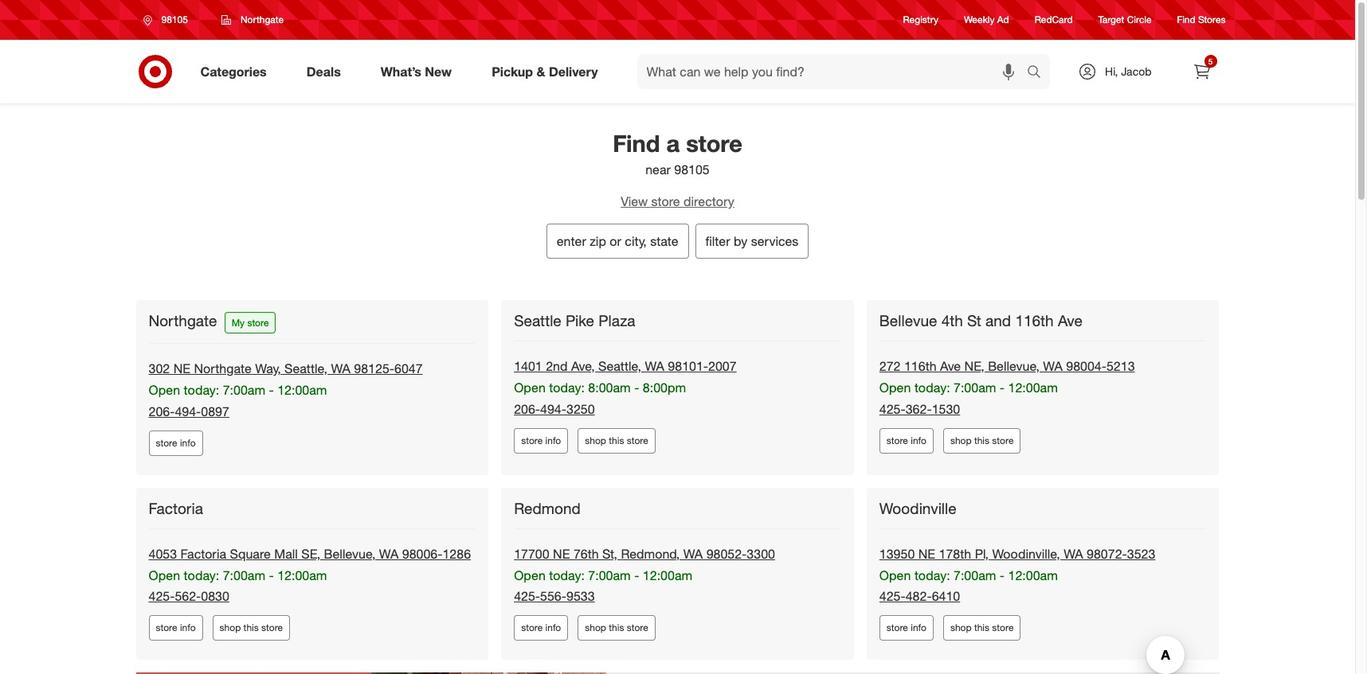 Task type: vqa. For each thing, say whether or not it's contained in the screenshot.


Task type: locate. For each thing, give the bounding box(es) containing it.
shop down 6410
[[950, 622, 972, 634]]

this
[[609, 435, 624, 447], [974, 435, 990, 447], [243, 622, 259, 634], [609, 622, 624, 634], [974, 622, 990, 634]]

shop down 3250
[[585, 435, 606, 447]]

enter zip or city, state
[[557, 233, 678, 249]]

store right view on the top
[[651, 194, 680, 210]]

0 horizontal spatial seattle,
[[284, 361, 327, 377]]

wa left 98072-
[[1064, 546, 1083, 562]]

- down 272 116th ave ne, bellevue, wa 98004-5213 link
[[1000, 380, 1005, 396]]

0897
[[201, 404, 229, 420]]

this for woodinville
[[974, 622, 990, 634]]

open for woodinville
[[879, 568, 911, 584]]

- for bellevue 4th st and 116th ave
[[1000, 380, 1005, 396]]

ave inside 272 116th ave ne, bellevue, wa 98004-5213 open today: 7:00am - 12:00am 425-362-1530
[[940, 359, 961, 374]]

1 horizontal spatial seattle,
[[598, 359, 641, 374]]

2 horizontal spatial ne
[[918, 546, 935, 562]]

store right a
[[686, 129, 742, 158]]

- inside 13950 ne 178th pl, woodinville, wa 98072-3523 open today: 7:00am - 12:00am 425-482-6410
[[1000, 568, 1005, 584]]

store down 562-
[[156, 622, 177, 634]]

ne for redmond
[[553, 546, 570, 562]]

find for stores
[[1177, 14, 1196, 26]]

425- inside 4053 factoria square mall se, bellevue, wa 98006-1286 open today: 7:00am - 12:00am 425-562-0830
[[149, 589, 175, 605]]

7:00am down the way, on the bottom of page
[[223, 382, 265, 398]]

store info down 562-
[[156, 622, 196, 634]]

today: inside 13950 ne 178th pl, woodinville, wa 98072-3523 open today: 7:00am - 12:00am 425-482-6410
[[915, 568, 950, 584]]

178th
[[939, 546, 971, 562]]

factoria
[[149, 499, 203, 517], [180, 546, 226, 562]]

today: inside 302 ne northgate way, seattle, wa 98125-6047 open today: 7:00am - 12:00am 206-494-0897
[[184, 382, 219, 398]]

today: inside 272 116th ave ne, bellevue, wa 98004-5213 open today: 7:00am - 12:00am 425-362-1530
[[915, 380, 950, 396]]

206-494-3250 link
[[514, 401, 595, 417]]

7:00am for bellevue 4th st and 116th ave
[[954, 380, 996, 396]]

open down 1401
[[514, 380, 546, 396]]

206- down 302
[[149, 404, 175, 420]]

206- down 1401
[[514, 401, 540, 417]]

ne,
[[964, 359, 984, 374]]

info
[[545, 435, 561, 447], [911, 435, 926, 447], [180, 437, 196, 449], [180, 622, 196, 634], [545, 622, 561, 634], [911, 622, 926, 634]]

open down 272
[[879, 380, 911, 396]]

bellevue, inside 4053 factoria square mall se, bellevue, wa 98006-1286 open today: 7:00am - 12:00am 425-562-0830
[[324, 546, 376, 562]]

find inside the find a store near 98105
[[613, 129, 660, 158]]

pickup & delivery
[[492, 63, 598, 79]]

- for woodinville
[[1000, 568, 1005, 584]]

12:00am down woodinville,
[[1008, 568, 1058, 584]]

info down 556-
[[545, 622, 561, 634]]

0 vertical spatial 98105
[[161, 14, 188, 25]]

0 vertical spatial 116th
[[1015, 311, 1054, 330]]

wa inside 302 ne northgate way, seattle, wa 98125-6047 open today: 7:00am - 12:00am 206-494-0897
[[331, 361, 350, 377]]

filter
[[706, 233, 730, 249]]

filter by services button
[[695, 224, 809, 259]]

seattle, right the way, on the bottom of page
[[284, 361, 327, 377]]

shop this store down "9533"
[[585, 622, 648, 634]]

open inside the 1401 2nd ave, seattle, wa 98101-2007 open today: 8:00am - 8:00pm 206-494-3250
[[514, 380, 546, 396]]

pl,
[[975, 546, 989, 562]]

today: up 206-494-0897 link
[[184, 382, 219, 398]]

this down "square"
[[243, 622, 259, 634]]

0 horizontal spatial 494-
[[175, 404, 201, 420]]

562-
[[175, 589, 201, 605]]

today: up the "425-556-9533" link
[[549, 568, 585, 584]]

ne left 76th
[[553, 546, 570, 562]]

registry link
[[903, 13, 939, 27]]

1 vertical spatial factoria
[[180, 546, 226, 562]]

bellevue,
[[988, 359, 1040, 374], [324, 546, 376, 562]]

store info
[[521, 435, 561, 447], [887, 435, 926, 447], [156, 437, 196, 449], [156, 622, 196, 634], [521, 622, 561, 634], [887, 622, 926, 634]]

0 vertical spatial find
[[1177, 14, 1196, 26]]

store info link down 206-494-3250 link
[[514, 428, 568, 454]]

search button
[[1020, 54, 1058, 92]]

272 116th ave ne, bellevue, wa 98004-5213 open today: 7:00am - 12:00am 425-362-1530
[[879, 359, 1135, 417]]

98105 button
[[133, 6, 205, 34]]

7:00am
[[954, 380, 996, 396], [223, 382, 265, 398], [223, 568, 265, 584], [588, 568, 631, 584], [954, 568, 996, 584]]

store
[[686, 129, 742, 158], [651, 194, 680, 210], [247, 317, 269, 329], [521, 435, 543, 447], [627, 435, 648, 447], [887, 435, 908, 447], [992, 435, 1014, 447], [156, 437, 177, 449], [156, 622, 177, 634], [261, 622, 283, 634], [521, 622, 543, 634], [627, 622, 648, 634], [887, 622, 908, 634], [992, 622, 1014, 634]]

store info link down 562-
[[149, 616, 203, 641]]

wa left 98004-
[[1043, 359, 1063, 374]]

12:00am for bellevue 4th st and 116th ave
[[1008, 380, 1058, 396]]

northgate up 302
[[149, 311, 217, 330]]

12:00am for northgate
[[277, 382, 327, 398]]

1286
[[443, 546, 471, 562]]

directory
[[684, 194, 734, 210]]

store info for bellevue 4th st and 116th ave
[[887, 435, 926, 447]]

shop this store down 1530
[[950, 435, 1014, 447]]

0 vertical spatial ave
[[1058, 311, 1083, 330]]

this for seattle pike plaza
[[609, 435, 624, 447]]

1 horizontal spatial 206-
[[514, 401, 540, 417]]

425- for redmond
[[514, 589, 540, 605]]

store down 272 116th ave ne, bellevue, wa 98004-5213 open today: 7:00am - 12:00am 425-362-1530
[[992, 435, 1014, 447]]

494- inside 302 ne northgate way, seattle, wa 98125-6047 open today: 7:00am - 12:00am 206-494-0897
[[175, 404, 201, 420]]

7:00am down "square"
[[223, 568, 265, 584]]

this for bellevue 4th st and 116th ave
[[974, 435, 990, 447]]

12:00am down redmond,
[[643, 568, 692, 584]]

today: for redmond
[[549, 568, 585, 584]]

open down 17700
[[514, 568, 546, 584]]

7:00am inside 13950 ne 178th pl, woodinville, wa 98072-3523 open today: 7:00am - 12:00am 425-482-6410
[[954, 568, 996, 584]]

2007
[[708, 359, 737, 374]]

12:00am
[[1008, 380, 1058, 396], [277, 382, 327, 398], [277, 568, 327, 584], [643, 568, 692, 584], [1008, 568, 1058, 584]]

ave left ne,
[[940, 359, 961, 374]]

ave,
[[571, 359, 595, 374]]

shop down 1530
[[950, 435, 972, 447]]

find stores
[[1177, 14, 1226, 26]]

store down 556-
[[521, 622, 543, 634]]

0 vertical spatial bellevue,
[[988, 359, 1040, 374]]

weekly
[[964, 14, 995, 26]]

open inside 272 116th ave ne, bellevue, wa 98004-5213 open today: 7:00am - 12:00am 425-362-1530
[[879, 380, 911, 396]]

info down 206-494-0897 link
[[180, 437, 196, 449]]

425- down 13950
[[879, 589, 906, 605]]

206-494-0897 link
[[149, 404, 229, 420]]

98105 left the northgate dropdown button
[[161, 14, 188, 25]]

- down "square"
[[269, 568, 274, 584]]

store info link for redmond
[[514, 616, 568, 641]]

target circle link
[[1098, 13, 1152, 27]]

info down 206-494-3250 link
[[545, 435, 561, 447]]

425-
[[879, 401, 906, 417], [149, 589, 175, 605], [514, 589, 540, 605], [879, 589, 906, 605]]

shop this store button down 0830
[[212, 616, 290, 641]]

info down 482-
[[911, 622, 926, 634]]

store info down 206-494-3250 link
[[521, 435, 561, 447]]

4th
[[941, 311, 963, 330]]

today: inside 17700 ne 76th st, redmond, wa 98052-3300 open today: 7:00am - 12:00am 425-556-9533
[[549, 568, 585, 584]]

seattle, inside the 1401 2nd ave, seattle, wa 98101-2007 open today: 8:00am - 8:00pm 206-494-3250
[[598, 359, 641, 374]]

store inside the find a store near 98105
[[686, 129, 742, 158]]

116th right and
[[1015, 311, 1054, 330]]

12:00am down 4053 factoria square mall se, bellevue, wa 98006-1286 link
[[277, 568, 327, 584]]

find left stores
[[1177, 14, 1196, 26]]

woodinville
[[879, 499, 957, 517]]

store info link down 206-494-0897 link
[[149, 431, 203, 456]]

store down 4053 factoria square mall se, bellevue, wa 98006-1286 open today: 7:00am - 12:00am 425-562-0830
[[261, 622, 283, 634]]

store info link down 556-
[[514, 616, 568, 641]]

1 vertical spatial 116th
[[904, 359, 937, 374]]

ave
[[1058, 311, 1083, 330], [940, 359, 961, 374]]

1 vertical spatial ave
[[940, 359, 961, 374]]

today: inside 4053 factoria square mall se, bellevue, wa 98006-1286 open today: 7:00am - 12:00am 425-562-0830
[[184, 568, 219, 584]]

&
[[537, 63, 545, 79]]

What can we help you find? suggestions appear below search field
[[637, 54, 1031, 89]]

116th right 272
[[904, 359, 937, 374]]

0 horizontal spatial 98105
[[161, 14, 188, 25]]

425- inside 13950 ne 178th pl, woodinville, wa 98072-3523 open today: 7:00am - 12:00am 425-482-6410
[[879, 589, 906, 605]]

12:00am down 302 ne northgate way, seattle, wa 98125-6047 link
[[277, 382, 327, 398]]

store down 206-494-3250 link
[[521, 435, 543, 447]]

1 horizontal spatial ave
[[1058, 311, 1083, 330]]

7:00am for northgate
[[223, 382, 265, 398]]

find stores link
[[1177, 13, 1226, 27]]

shop this store down 6410
[[950, 622, 1014, 634]]

my
[[232, 317, 245, 329]]

12:00am inside 272 116th ave ne, bellevue, wa 98004-5213 open today: 7:00am - 12:00am 425-362-1530
[[1008, 380, 1058, 396]]

- down the way, on the bottom of page
[[269, 382, 274, 398]]

by
[[734, 233, 747, 249]]

store info link
[[514, 428, 568, 454], [879, 428, 934, 454], [149, 431, 203, 456], [149, 616, 203, 641], [514, 616, 568, 641], [879, 616, 934, 641]]

open inside 17700 ne 76th st, redmond, wa 98052-3300 open today: 7:00am - 12:00am 425-556-9533
[[514, 568, 546, 584]]

556-
[[540, 589, 566, 605]]

1 vertical spatial 98105
[[674, 162, 710, 178]]

98105 inside the find a store near 98105
[[674, 162, 710, 178]]

shop this store
[[585, 435, 648, 447], [950, 435, 1014, 447], [220, 622, 283, 634], [585, 622, 648, 634], [950, 622, 1014, 634]]

ave up 98004-
[[1058, 311, 1083, 330]]

shop this store button
[[578, 428, 656, 454], [943, 428, 1021, 454], [212, 616, 290, 641], [578, 616, 656, 641], [943, 616, 1021, 641]]

0 horizontal spatial 206-
[[149, 404, 175, 420]]

ne for woodinville
[[918, 546, 935, 562]]

- inside the 1401 2nd ave, seattle, wa 98101-2007 open today: 8:00am - 8:00pm 206-494-3250
[[634, 380, 639, 396]]

- inside 4053 factoria square mall se, bellevue, wa 98006-1286 open today: 7:00am - 12:00am 425-562-0830
[[269, 568, 274, 584]]

info for northgate
[[180, 437, 196, 449]]

- inside 302 ne northgate way, seattle, wa 98125-6047 open today: 7:00am - 12:00am 206-494-0897
[[269, 382, 274, 398]]

206-
[[514, 401, 540, 417], [149, 404, 175, 420]]

northgate up "0897"
[[194, 361, 252, 377]]

425- down 4053
[[149, 589, 175, 605]]

494- inside the 1401 2nd ave, seattle, wa 98101-2007 open today: 8:00am - 8:00pm 206-494-3250
[[540, 401, 566, 417]]

3523
[[1127, 546, 1156, 562]]

shop this store down 0830
[[220, 622, 283, 634]]

wa up 8:00pm
[[645, 359, 664, 374]]

services
[[751, 233, 799, 249]]

this down 13950 ne 178th pl, woodinville, wa 98072-3523 open today: 7:00am - 12:00am 425-482-6410
[[974, 622, 990, 634]]

info for seattle pike plaza
[[545, 435, 561, 447]]

ne
[[173, 361, 190, 377], [553, 546, 570, 562], [918, 546, 935, 562]]

wa inside 272 116th ave ne, bellevue, wa 98004-5213 open today: 7:00am - 12:00am 425-362-1530
[[1043, 359, 1063, 374]]

7:00am down pl, at the right
[[954, 568, 996, 584]]

1 horizontal spatial find
[[1177, 14, 1196, 26]]

find up near
[[613, 129, 660, 158]]

- down 13950 ne 178th pl, woodinville, wa 98072-3523 "link"
[[1000, 568, 1005, 584]]

ne left 178th
[[918, 546, 935, 562]]

weekly ad
[[964, 14, 1009, 26]]

store info down 362-
[[887, 435, 926, 447]]

this down 17700 ne 76th st, redmond, wa 98052-3300 open today: 7:00am - 12:00am 425-556-9533
[[609, 622, 624, 634]]

302
[[149, 361, 170, 377]]

8:00pm
[[643, 380, 686, 396]]

store info down 482-
[[887, 622, 926, 634]]

way,
[[255, 361, 281, 377]]

425- inside 272 116th ave ne, bellevue, wa 98004-5213 open today: 7:00am - 12:00am 425-362-1530
[[879, 401, 906, 417]]

12:00am down 272 116th ave ne, bellevue, wa 98004-5213 link
[[1008, 380, 1058, 396]]

bellevue, right ne,
[[988, 359, 1040, 374]]

ne inside 302 ne northgate way, seattle, wa 98125-6047 open today: 7:00am - 12:00am 206-494-0897
[[173, 361, 190, 377]]

ne inside 17700 ne 76th st, redmond, wa 98052-3300 open today: 7:00am - 12:00am 425-556-9533
[[553, 546, 570, 562]]

this down 272 116th ave ne, bellevue, wa 98004-5213 open today: 7:00am - 12:00am 425-362-1530
[[974, 435, 990, 447]]

bellevue, inside 272 116th ave ne, bellevue, wa 98004-5213 open today: 7:00am - 12:00am 425-362-1530
[[988, 359, 1040, 374]]

seattle, up 8:00am
[[598, 359, 641, 374]]

store info down 206-494-0897 link
[[156, 437, 196, 449]]

target
[[1098, 14, 1124, 26]]

open down 13950
[[879, 568, 911, 584]]

today: up 425-362-1530 link
[[915, 380, 950, 396]]

ne for northgate
[[173, 361, 190, 377]]

0 horizontal spatial ne
[[173, 361, 190, 377]]

open down 4053
[[149, 568, 180, 584]]

wa inside 17700 ne 76th st, redmond, wa 98052-3300 open today: 7:00am - 12:00am 425-556-9533
[[683, 546, 703, 562]]

shop this store button for seattle pike plaza
[[578, 428, 656, 454]]

1 horizontal spatial 494-
[[540, 401, 566, 417]]

today: up 425-482-6410 link
[[915, 568, 950, 584]]

425- down 17700
[[514, 589, 540, 605]]

7:00am inside 272 116th ave ne, bellevue, wa 98004-5213 open today: 7:00am - 12:00am 425-362-1530
[[954, 380, 996, 396]]

factoria right 4053
[[180, 546, 226, 562]]

- down 17700 ne 76th st, redmond, wa 98052-3300 link
[[634, 568, 639, 584]]

0 horizontal spatial find
[[613, 129, 660, 158]]

76th
[[574, 546, 599, 562]]

12:00am inside 17700 ne 76th st, redmond, wa 98052-3300 open today: 7:00am - 12:00am 425-556-9533
[[643, 568, 692, 584]]

this down 8:00am
[[609, 435, 624, 447]]

shop down 0830
[[220, 622, 241, 634]]

1 vertical spatial bellevue,
[[324, 546, 376, 562]]

17700
[[514, 546, 549, 562]]

northgate button
[[211, 6, 294, 34]]

7:00am inside 17700 ne 76th st, redmond, wa 98052-3300 open today: 7:00am - 12:00am 425-556-9533
[[588, 568, 631, 584]]

shop this store for redmond
[[585, 622, 648, 634]]

2 vertical spatial northgate
[[194, 361, 252, 377]]

weekly ad link
[[964, 13, 1009, 27]]

store info link for northgate
[[149, 431, 203, 456]]

wa left "98125-"
[[331, 361, 350, 377]]

store info link down 482-
[[879, 616, 934, 641]]

factoria up 4053
[[149, 499, 203, 517]]

1 horizontal spatial ne
[[553, 546, 570, 562]]

wa left 98052-
[[683, 546, 703, 562]]

- inside 272 116th ave ne, bellevue, wa 98004-5213 open today: 7:00am - 12:00am 425-362-1530
[[1000, 380, 1005, 396]]

362-
[[906, 401, 932, 417]]

shop this store button for factoria
[[212, 616, 290, 641]]

12:00am inside 4053 factoria square mall se, bellevue, wa 98006-1286 open today: 7:00am - 12:00am 425-562-0830
[[277, 568, 327, 584]]

find a store near 98105
[[613, 129, 742, 178]]

1 horizontal spatial 98105
[[674, 162, 710, 178]]

- inside 17700 ne 76th st, redmond, wa 98052-3300 open today: 7:00am - 12:00am 425-556-9533
[[634, 568, 639, 584]]

ne inside 13950 ne 178th pl, woodinville, wa 98072-3523 open today: 7:00am - 12:00am 425-482-6410
[[918, 546, 935, 562]]

northgate up the "categories" link
[[241, 14, 284, 25]]

enter
[[557, 233, 586, 249]]

open inside 302 ne northgate way, seattle, wa 98125-6047 open today: 7:00am - 12:00am 206-494-0897
[[149, 382, 180, 398]]

store info link down 362-
[[879, 428, 934, 454]]

shop for bellevue 4th st and 116th ave
[[950, 435, 972, 447]]

stores
[[1198, 14, 1226, 26]]

0 vertical spatial northgate
[[241, 14, 284, 25]]

redmond,
[[621, 546, 680, 562]]

1 horizontal spatial bellevue,
[[988, 359, 1040, 374]]

shop
[[585, 435, 606, 447], [950, 435, 972, 447], [220, 622, 241, 634], [585, 622, 606, 634], [950, 622, 972, 634]]

425- inside 17700 ne 76th st, redmond, wa 98052-3300 open today: 7:00am - 12:00am 425-556-9533
[[514, 589, 540, 605]]

what's new link
[[367, 54, 472, 89]]

wa left 98006-
[[379, 546, 399, 562]]

categories link
[[187, 54, 287, 89]]

open for redmond
[[514, 568, 546, 584]]

494-
[[540, 401, 566, 417], [175, 404, 201, 420]]

0 horizontal spatial ave
[[940, 359, 961, 374]]

98105 down a
[[674, 162, 710, 178]]

98105 inside dropdown button
[[161, 14, 188, 25]]

shop this store button down 6410
[[943, 616, 1021, 641]]

0 horizontal spatial bellevue,
[[324, 546, 376, 562]]

info down 562-
[[180, 622, 196, 634]]

wa inside 13950 ne 178th pl, woodinville, wa 98072-3523 open today: 7:00am - 12:00am 425-482-6410
[[1064, 546, 1083, 562]]

shop this store for woodinville
[[950, 622, 1014, 634]]

today: up 425-562-0830 link
[[184, 568, 219, 584]]

272
[[879, 359, 901, 374]]

shop this store button down 3250
[[578, 428, 656, 454]]

7:00am down ne,
[[954, 380, 996, 396]]

today:
[[549, 380, 585, 396], [915, 380, 950, 396], [184, 382, 219, 398], [184, 568, 219, 584], [549, 568, 585, 584], [915, 568, 950, 584]]

7:00am inside 302 ne northgate way, seattle, wa 98125-6047 open today: 7:00am - 12:00am 206-494-0897
[[223, 382, 265, 398]]

425-562-0830 link
[[149, 589, 229, 605]]

0 horizontal spatial 116th
[[904, 359, 937, 374]]

206- inside 302 ne northgate way, seattle, wa 98125-6047 open today: 7:00am - 12:00am 206-494-0897
[[149, 404, 175, 420]]

- down 1401 2nd ave, seattle, wa 98101-2007 link
[[634, 380, 639, 396]]

1 vertical spatial find
[[613, 129, 660, 158]]

square
[[230, 546, 271, 562]]

7:00am down 'st,' on the bottom left of page
[[588, 568, 631, 584]]

open inside 13950 ne 178th pl, woodinville, wa 98072-3523 open today: 7:00am - 12:00am 425-482-6410
[[879, 568, 911, 584]]

ne right 302
[[173, 361, 190, 377]]

12:00am inside 302 ne northgate way, seattle, wa 98125-6047 open today: 7:00am - 12:00am 206-494-0897
[[277, 382, 327, 398]]

12:00am inside 13950 ne 178th pl, woodinville, wa 98072-3523 open today: 7:00am - 12:00am 425-482-6410
[[1008, 568, 1058, 584]]



Task type: describe. For each thing, give the bounding box(es) containing it.
store info for woodinville
[[887, 622, 926, 634]]

store info for northgate
[[156, 437, 196, 449]]

store info for redmond
[[521, 622, 561, 634]]

store info link for factoria
[[149, 616, 203, 641]]

pickup
[[492, 63, 533, 79]]

425- for bellevue 4th st and 116th ave
[[879, 401, 906, 417]]

plaza
[[598, 311, 635, 330]]

425-362-1530 link
[[879, 401, 960, 417]]

6047
[[394, 361, 423, 377]]

store down 13950 ne 178th pl, woodinville, wa 98072-3523 open today: 7:00am - 12:00am 425-482-6410
[[992, 622, 1014, 634]]

7:00am for woodinville
[[954, 568, 996, 584]]

circle
[[1127, 14, 1152, 26]]

116th inside 272 116th ave ne, bellevue, wa 98004-5213 open today: 7:00am - 12:00am 425-362-1530
[[904, 359, 937, 374]]

seattle, inside 302 ne northgate way, seattle, wa 98125-6047 open today: 7:00am - 12:00am 206-494-0897
[[284, 361, 327, 377]]

17700 ne 76th st, redmond, wa 98052-3300 link
[[514, 546, 775, 562]]

- for redmond
[[634, 568, 639, 584]]

info for woodinville
[[911, 622, 926, 634]]

deals link
[[293, 54, 361, 89]]

jacob
[[1121, 65, 1152, 78]]

info for factoria
[[180, 622, 196, 634]]

view store directory link
[[120, 193, 1235, 211]]

shop this store button for woodinville
[[943, 616, 1021, 641]]

and
[[986, 311, 1011, 330]]

1401 2nd ave, seattle, wa 98101-2007 link
[[514, 359, 737, 374]]

425-482-6410 link
[[879, 589, 960, 605]]

wa for northgate
[[331, 361, 350, 377]]

1401 2nd ave, seattle, wa 98101-2007 open today: 8:00am - 8:00pm 206-494-3250
[[514, 359, 737, 417]]

shop for seattle pike plaza
[[585, 435, 606, 447]]

4053
[[149, 546, 177, 562]]

city,
[[625, 233, 647, 249]]

today: inside the 1401 2nd ave, seattle, wa 98101-2007 open today: 8:00am - 8:00pm 206-494-3250
[[549, 380, 585, 396]]

0830
[[201, 589, 229, 605]]

12:00am for redmond
[[643, 568, 692, 584]]

enter zip or city, state button
[[546, 224, 689, 259]]

7:00am for redmond
[[588, 568, 631, 584]]

hi, jacob
[[1105, 65, 1152, 78]]

1530
[[932, 401, 960, 417]]

482-
[[906, 589, 932, 605]]

store info link for seattle pike plaza
[[514, 428, 568, 454]]

northgate inside dropdown button
[[241, 14, 284, 25]]

bellevue 4th st and 116th ave
[[879, 311, 1083, 330]]

shop for woodinville
[[950, 622, 972, 634]]

1 vertical spatial northgate
[[149, 311, 217, 330]]

this for redmond
[[609, 622, 624, 634]]

bellevue
[[879, 311, 937, 330]]

woodinville,
[[992, 546, 1060, 562]]

shop for redmond
[[585, 622, 606, 634]]

today: for northgate
[[184, 382, 219, 398]]

shop for factoria
[[220, 622, 241, 634]]

info for redmond
[[545, 622, 561, 634]]

northgate inside 302 ne northgate way, seattle, wa 98125-6047 open today: 7:00am - 12:00am 206-494-0897
[[194, 361, 252, 377]]

pickup & delivery link
[[478, 54, 618, 89]]

5
[[1208, 57, 1213, 66]]

store info link for bellevue 4th st and 116th ave
[[879, 428, 934, 454]]

store inside view store directory link
[[651, 194, 680, 210]]

my store
[[232, 317, 269, 329]]

shop this store for factoria
[[220, 622, 283, 634]]

425- for woodinville
[[879, 589, 906, 605]]

deals
[[307, 63, 341, 79]]

categories
[[200, 63, 267, 79]]

open for bellevue 4th st and 116th ave
[[879, 380, 911, 396]]

98125-
[[354, 361, 394, 377]]

store info for seattle pike plaza
[[521, 435, 561, 447]]

redcard link
[[1035, 13, 1073, 27]]

what's
[[381, 63, 421, 79]]

store down the 1401 2nd ave, seattle, wa 98101-2007 open today: 8:00am - 8:00pm 206-494-3250
[[627, 435, 648, 447]]

today: for bellevue 4th st and 116th ave
[[915, 380, 950, 396]]

registry
[[903, 14, 939, 26]]

a
[[666, 129, 680, 158]]

se,
[[301, 546, 320, 562]]

13950 ne 178th pl, woodinville, wa 98072-3523 link
[[879, 546, 1156, 562]]

98006-
[[402, 546, 443, 562]]

seattle pike plaza
[[514, 311, 635, 330]]

store down 362-
[[887, 435, 908, 447]]

zip
[[590, 233, 606, 249]]

store info for factoria
[[156, 622, 196, 634]]

13950 ne 178th pl, woodinville, wa 98072-3523 open today: 7:00am - 12:00am 425-482-6410
[[879, 546, 1156, 605]]

wa for woodinville
[[1064, 546, 1083, 562]]

open for northgate
[[149, 382, 180, 398]]

wa inside the 1401 2nd ave, seattle, wa 98101-2007 open today: 8:00am - 8:00pm 206-494-3250
[[645, 359, 664, 374]]

seattle
[[514, 311, 562, 330]]

info for bellevue 4th st and 116th ave
[[911, 435, 926, 447]]

pike
[[566, 311, 594, 330]]

4053 factoria square mall se, bellevue, wa 98006-1286 link
[[149, 546, 471, 562]]

today: for woodinville
[[915, 568, 950, 584]]

206- inside the 1401 2nd ave, seattle, wa 98101-2007 open today: 8:00am - 8:00pm 206-494-3250
[[514, 401, 540, 417]]

shop this store for seattle pike plaza
[[585, 435, 648, 447]]

12:00am for woodinville
[[1008, 568, 1058, 584]]

bellevue 4th st and 116th ave link
[[879, 311, 1086, 330]]

ad
[[997, 14, 1009, 26]]

this for factoria
[[243, 622, 259, 634]]

redcard
[[1035, 14, 1073, 26]]

redmond link
[[514, 499, 584, 518]]

state
[[650, 233, 678, 249]]

delivery
[[549, 63, 598, 79]]

5213
[[1107, 359, 1135, 374]]

factoria inside 4053 factoria square mall se, bellevue, wa 98006-1286 open today: 7:00am - 12:00am 425-562-0830
[[180, 546, 226, 562]]

8:00am
[[588, 380, 631, 396]]

shop this store for bellevue 4th st and 116th ave
[[950, 435, 1014, 447]]

0 vertical spatial factoria
[[149, 499, 203, 517]]

view
[[621, 194, 648, 210]]

7:00am inside 4053 factoria square mall se, bellevue, wa 98006-1286 open today: 7:00am - 12:00am 425-562-0830
[[223, 568, 265, 584]]

wa for redmond
[[683, 546, 703, 562]]

1401
[[514, 359, 542, 374]]

store right my at left top
[[247, 317, 269, 329]]

seattle pike plaza link
[[514, 311, 639, 330]]

shop this store button for redmond
[[578, 616, 656, 641]]

woodinville link
[[879, 499, 960, 518]]

hi,
[[1105, 65, 1118, 78]]

- for northgate
[[269, 382, 274, 398]]

302 ne northgate way, seattle, wa 98125-6047 link
[[149, 361, 423, 377]]

near
[[646, 162, 671, 178]]

272 116th ave ne, bellevue, wa 98004-5213 link
[[879, 359, 1135, 374]]

shop this store button for bellevue 4th st and 116th ave
[[943, 428, 1021, 454]]

open inside 4053 factoria square mall se, bellevue, wa 98006-1286 open today: 7:00am - 12:00am 425-562-0830
[[149, 568, 180, 584]]

store info link for woodinville
[[879, 616, 934, 641]]

store down 482-
[[887, 622, 908, 634]]

302 ne northgate way, seattle, wa 98125-6047 open today: 7:00am - 12:00am 206-494-0897
[[149, 361, 423, 420]]

find for a
[[613, 129, 660, 158]]

425-556-9533 link
[[514, 589, 595, 605]]

mall
[[274, 546, 298, 562]]

1 horizontal spatial 116th
[[1015, 311, 1054, 330]]

store down 17700 ne 76th st, redmond, wa 98052-3300 open today: 7:00am - 12:00am 425-556-9533
[[627, 622, 648, 634]]

view store directory
[[621, 194, 734, 210]]

9533
[[566, 589, 595, 605]]

5 link
[[1184, 54, 1219, 89]]

redmond
[[514, 499, 581, 517]]

wa inside 4053 factoria square mall se, bellevue, wa 98006-1286 open today: 7:00am - 12:00am 425-562-0830
[[379, 546, 399, 562]]

store down 206-494-0897 link
[[156, 437, 177, 449]]

factoria link
[[149, 499, 206, 518]]

98072-
[[1087, 546, 1127, 562]]

2nd
[[546, 359, 568, 374]]

st
[[967, 311, 981, 330]]

wa for bellevue 4th st and 116th ave
[[1043, 359, 1063, 374]]

search
[[1020, 65, 1058, 81]]



